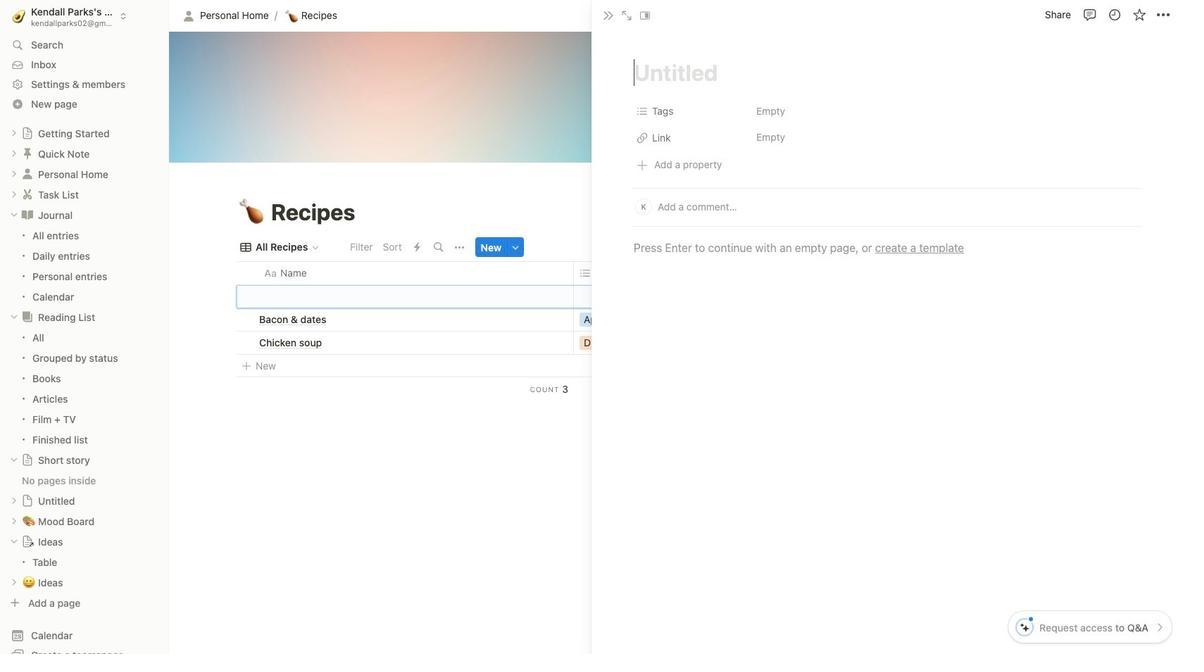 Task type: describe. For each thing, give the bounding box(es) containing it.
group for 1st close image from the top
[[0, 327, 169, 450]]

1 open image from the top
[[10, 129, 18, 138]]

2 vertical spatial close image
[[10, 538, 18, 546]]

5 open image from the top
[[10, 579, 18, 587]]

comments image
[[1083, 8, 1097, 22]]

create and view automations image
[[414, 242, 421, 252]]

2 open image from the top
[[10, 170, 18, 178]]

2 close image from the top
[[10, 456, 18, 464]]

0 vertical spatial close image
[[603, 10, 614, 21]]

1 close image from the top
[[10, 313, 18, 321]]

group for the middle close icon
[[0, 225, 169, 307]]

1 row from the top
[[633, 100, 1143, 126]]

3 open image from the top
[[10, 497, 18, 505]]

1 vertical spatial 🍗 image
[[239, 196, 264, 229]]

😀 image
[[23, 574, 35, 591]]



Task type: vqa. For each thing, say whether or not it's contained in the screenshot.
second Open icon from the bottom
yes



Task type: locate. For each thing, give the bounding box(es) containing it.
0 vertical spatial open image
[[10, 150, 18, 158]]

updates image
[[1108, 8, 1122, 22], [1109, 9, 1123, 23]]

2 row from the top
[[633, 126, 1143, 153]]

0 vertical spatial group
[[0, 225, 169, 307]]

2 open image from the top
[[10, 190, 18, 199]]

🎨 image
[[23, 513, 35, 529]]

1 open image from the top
[[10, 150, 18, 158]]

0 horizontal spatial 🍗 image
[[239, 196, 264, 229]]

None checkbox
[[242, 315, 252, 325]]

row
[[633, 100, 1143, 126], [633, 126, 1143, 153]]

1 vertical spatial open image
[[10, 190, 18, 199]]

close image
[[603, 10, 614, 21], [10, 211, 18, 219], [10, 538, 18, 546]]

1 vertical spatial close image
[[10, 456, 18, 464]]

close image
[[10, 313, 18, 321], [10, 456, 18, 464]]

change page icon image
[[21, 127, 34, 140], [20, 147, 35, 161], [20, 167, 35, 181], [20, 188, 35, 202], [20, 208, 35, 222], [20, 310, 35, 324], [21, 454, 34, 467], [21, 495, 34, 507], [21, 536, 34, 548]]

None checkbox
[[242, 291, 252, 301]]

🍗 image
[[285, 7, 298, 24], [239, 196, 264, 229]]

2 group from the top
[[0, 327, 169, 450]]

🥑 image
[[12, 7, 26, 25]]

favorite image
[[1133, 8, 1147, 22], [1134, 9, 1148, 23]]

0 vertical spatial 🍗 image
[[285, 7, 298, 24]]

page properties table
[[633, 100, 1143, 153]]

1 horizontal spatial 🍗 image
[[285, 7, 298, 24]]

open image
[[10, 150, 18, 158], [10, 190, 18, 199]]

open image
[[10, 129, 18, 138], [10, 170, 18, 178], [10, 497, 18, 505], [10, 517, 18, 526], [10, 579, 18, 587]]

0 vertical spatial close image
[[10, 313, 18, 321]]

open in full page image
[[621, 10, 633, 21]]

1 vertical spatial close image
[[10, 211, 18, 219]]

1 group from the top
[[0, 225, 169, 307]]

1 vertical spatial group
[[0, 327, 169, 450]]

4 open image from the top
[[10, 517, 18, 526]]

group
[[0, 225, 169, 307], [0, 327, 169, 450]]



